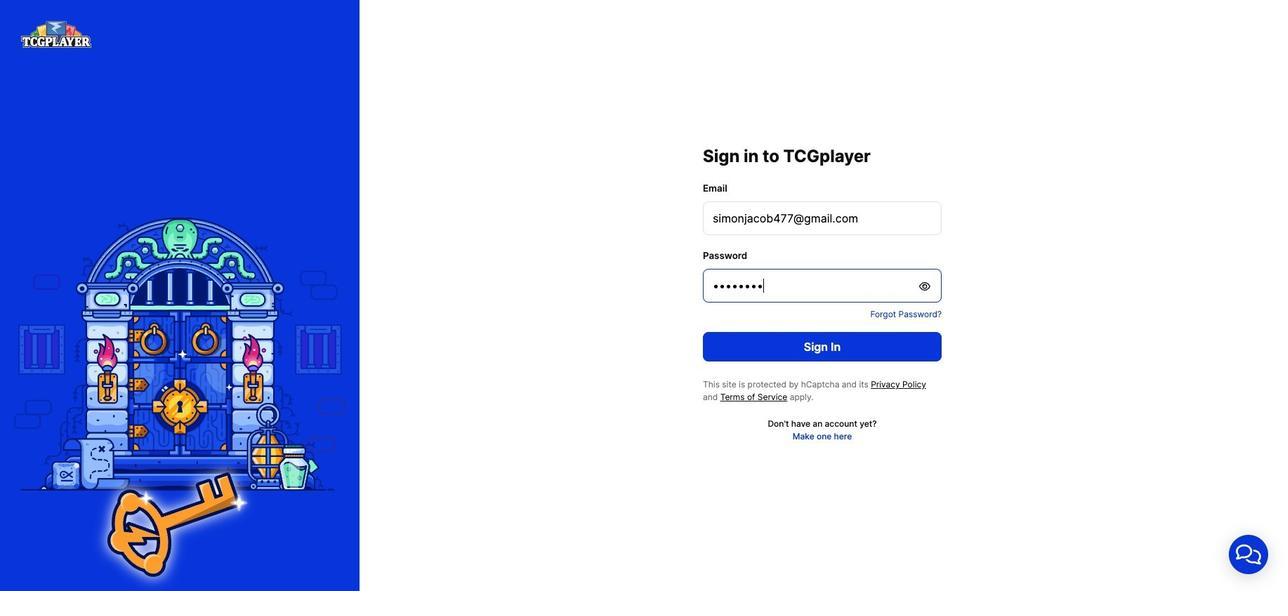Task type: describe. For each thing, give the bounding box(es) containing it.
Email email field
[[703, 202, 942, 235]]

hide your password button image
[[919, 282, 932, 291]]



Task type: locate. For each thing, give the bounding box(es) containing it.
Password password field
[[703, 269, 942, 303]]

application
[[1212, 518, 1285, 591]]

tcgplayer.com image
[[21, 21, 91, 47]]



Task type: vqa. For each thing, say whether or not it's contained in the screenshot.
Hide your password button icon
yes



